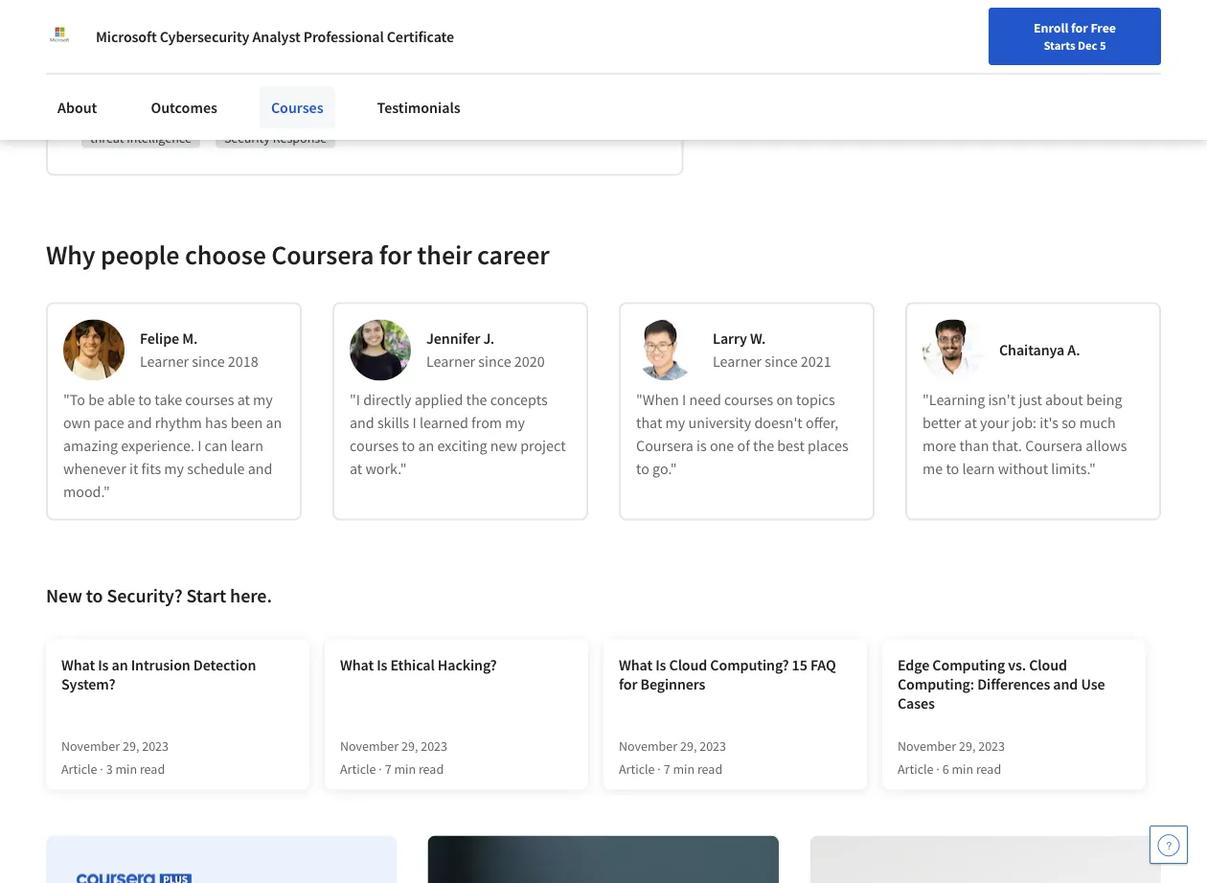 Task type: describe. For each thing, give the bounding box(es) containing it.
new inside find your new career link
[[746, 60, 771, 78]]

me
[[923, 460, 943, 479]]

article for what is ethical hacking?
[[340, 761, 376, 778]]

rhythm
[[155, 414, 202, 433]]

i inside "to be able to take courses at my own pace and rhythm has been an amazing experience. i can learn whenever it fits my schedule and mood."
[[198, 437, 202, 456]]

5
[[1100, 37, 1106, 53]]

skills
[[377, 414, 410, 433]]

the inside "when i need courses on topics that my university doesn't offer, coursera is one of the best places to go."
[[753, 437, 774, 456]]

an inside "to be able to take courses at my own pace and rhythm has been an amazing experience. i can learn whenever it fits my schedule and mood."
[[266, 414, 282, 433]]

microsoft image
[[46, 23, 73, 50]]

29, for an
[[123, 738, 139, 755]]

enroll
[[1034, 19, 1069, 36]]

show notifications image
[[1019, 62, 1042, 85]]

of
[[737, 437, 750, 456]]

2023 for vs.
[[979, 738, 1005, 755]]

response
[[273, 129, 327, 146]]

november 29, 2023 article · 6 min read
[[898, 738, 1005, 778]]

my inside "i directly applied the concepts and skills i learned from my courses to an exciting new project at work."
[[505, 414, 525, 433]]

article for what is an intrusion detection system?
[[61, 761, 97, 778]]

courses inside "when i need courses on topics that my university doesn't offer, coursera is one of the best places to go."
[[725, 391, 774, 410]]

7 for cloud
[[664, 761, 670, 778]]

allows
[[1086, 437, 1127, 456]]

learner for larry
[[713, 352, 762, 371]]

learner for jennifer
[[426, 352, 476, 371]]

j.
[[483, 329, 495, 348]]

event
[[270, 93, 302, 110]]

has
[[205, 414, 228, 433]]

able
[[108, 391, 135, 410]]

since for w.
[[765, 352, 798, 371]]

what for what is cloud computing? 15 faq for beginners
[[619, 656, 653, 675]]

2023 for ethical
[[421, 738, 448, 755]]

min for vs.
[[952, 761, 974, 778]]

· for what is ethical hacking?
[[379, 761, 382, 778]]

at for courses
[[237, 391, 250, 410]]

2023 for cloud
[[700, 738, 726, 755]]

what for what is an intrusion detection system?
[[61, 656, 95, 675]]

· for what is cloud computing? 15 faq for beginners
[[658, 761, 661, 778]]

article for what is cloud computing? 15 faq for beginners
[[619, 761, 655, 778]]

new to security? start here.
[[46, 584, 272, 608]]

for inside what is cloud computing? 15 faq for beginners
[[619, 675, 638, 694]]

learn for been
[[231, 437, 263, 456]]

choose
[[185, 238, 266, 271]]

what for what is ethical hacking?
[[340, 656, 374, 675]]

intrusion
[[131, 656, 190, 675]]

· for what is an intrusion detection system?
[[100, 761, 103, 778]]

29, for cloud
[[680, 738, 697, 755]]

0 horizontal spatial coursera
[[271, 238, 374, 271]]

about
[[58, 98, 97, 117]]

skills you'll gain
[[81, 54, 186, 73]]

pace
[[94, 414, 124, 433]]

security down cybersecurity
[[191, 93, 237, 110]]

microsoft cybersecurity analyst professional certificate
[[96, 27, 454, 46]]

is for ethical
[[377, 656, 388, 675]]

cloud inside edge computing vs. cloud computing: differences and use cases
[[1030, 656, 1068, 675]]

one
[[710, 437, 734, 456]]

amazing
[[63, 437, 118, 456]]

university
[[689, 414, 752, 433]]

15
[[792, 656, 808, 675]]

testimonials link
[[366, 86, 472, 128]]

cloud computing security
[[90, 93, 237, 110]]

courses inside "to be able to take courses at my own pace and rhythm has been an amazing experience. i can learn whenever it fits my schedule and mood."
[[185, 391, 234, 410]]

6
[[943, 761, 949, 778]]

why people choose coursera for their career
[[46, 238, 550, 271]]

on
[[777, 391, 793, 410]]

m.
[[182, 329, 198, 348]]

schedule
[[187, 460, 245, 479]]

to inside "i directly applied the concepts and skills i learned from my courses to an exciting new project at work."
[[402, 437, 415, 456]]

2021
[[801, 352, 832, 371]]

gain
[[159, 54, 186, 73]]

november 29, 2023 article · 7 min read for ethical
[[340, 738, 448, 778]]

to inside "when i need courses on topics that my university doesn't offer, coursera is one of the best places to go."
[[636, 460, 650, 479]]

learned
[[420, 414, 469, 433]]

and inside "i directly applied the concepts and skills i learned from my courses to an exciting new project at work."
[[350, 414, 374, 433]]

faq
[[811, 656, 836, 675]]

to left the "security?"
[[86, 584, 103, 608]]

"to
[[63, 391, 85, 410]]

chaitanya a.
[[1000, 341, 1081, 360]]

banner navigation
[[15, 0, 539, 38]]

min for cloud
[[673, 761, 695, 778]]

at inside "i directly applied the concepts and skills i learned from my courses to an exciting new project at work."
[[350, 460, 363, 479]]

system?
[[61, 675, 116, 694]]

november for what is ethical hacking?
[[340, 738, 399, 755]]

min for ethical
[[394, 761, 416, 778]]

places
[[808, 437, 849, 456]]

"i
[[350, 391, 360, 410]]

article for edge computing vs. cloud computing: differences and use cases
[[898, 761, 934, 778]]

cybersecurity
[[160, 27, 250, 46]]

shopping cart: 1 item image
[[829, 53, 866, 83]]

fits
[[141, 460, 161, 479]]

why
[[46, 238, 95, 271]]

you'll
[[119, 54, 156, 73]]

testimonials
[[377, 98, 461, 117]]

career
[[773, 60, 810, 78]]

find
[[690, 60, 715, 78]]

"learning isn't just about being better at your job: it's so much more than that. coursera allows me to learn without limits."
[[923, 391, 1127, 479]]

go."
[[653, 460, 677, 479]]

it
[[129, 460, 138, 479]]

coursera image
[[15, 54, 137, 85]]

job:
[[1013, 414, 1037, 433]]

hacking?
[[438, 656, 497, 675]]

individuals link
[[23, 0, 135, 38]]

coursera inside "learning isn't just about being better at your job: it's so much more than that. coursera allows me to learn without limits."
[[1026, 437, 1083, 456]]

be
[[88, 391, 104, 410]]

(infosec)
[[528, 93, 586, 110]]

and up experience.
[[127, 414, 152, 433]]

being
[[1087, 391, 1123, 410]]

my up 'been'
[[253, 391, 273, 410]]

find your new career
[[690, 60, 810, 78]]

november for edge computing vs. cloud computing: differences and use cases
[[898, 738, 957, 755]]

0 horizontal spatial for
[[379, 238, 412, 271]]

learner for felipe
[[140, 352, 189, 371]]

to inside "to be able to take courses at my own pace and rhythm has been an amazing experience. i can learn whenever it fits my schedule and mood."
[[138, 391, 152, 410]]

courses link
[[260, 86, 335, 128]]

"learning
[[923, 391, 985, 410]]

that
[[636, 414, 663, 433]]

limits."
[[1052, 460, 1096, 479]]

3
[[106, 761, 113, 778]]

w.
[[750, 329, 766, 348]]

here.
[[230, 584, 272, 608]]

computing?
[[711, 656, 789, 675]]

your inside "learning isn't just about being better at your job: it's so much more than that. coursera allows me to learn without limits."
[[980, 414, 1010, 433]]

english
[[910, 60, 957, 79]]

about
[[1046, 391, 1084, 410]]

0 horizontal spatial cloud
[[90, 93, 123, 110]]

security response
[[224, 129, 327, 146]]

felipe m. learner since 2018
[[140, 329, 258, 371]]

i inside "when i need courses on topics that my university doesn't offer, coursera is one of the best places to go."
[[682, 391, 686, 410]]

"when
[[636, 391, 679, 410]]

concepts
[[490, 391, 548, 410]]

computing for cloud
[[126, 93, 189, 110]]

can
[[205, 437, 228, 456]]



Task type: locate. For each thing, give the bounding box(es) containing it.
what inside what is cloud computing? 15 faq for beginners
[[619, 656, 653, 675]]

4 2023 from the left
[[979, 738, 1005, 755]]

4 · from the left
[[937, 761, 940, 778]]

2 · from the left
[[379, 761, 382, 778]]

1 7 from the left
[[385, 761, 392, 778]]

3 2023 from the left
[[700, 738, 726, 755]]

to right me
[[946, 460, 960, 479]]

is left intrusion
[[98, 656, 109, 675]]

computing left vs.
[[933, 656, 1005, 675]]

starts
[[1044, 37, 1076, 53]]

for left their in the top of the page
[[379, 238, 412, 271]]

november up 6
[[898, 738, 957, 755]]

it's
[[1040, 414, 1059, 433]]

for
[[414, 10, 435, 29]]

cloud left 'computing?'
[[669, 656, 708, 675]]

your down "isn't"
[[980, 414, 1010, 433]]

event management
[[270, 93, 378, 110]]

at inside "learning isn't just about being better at your job: it's so much more than that. coursera allows me to learn without limits."
[[965, 414, 977, 433]]

2018
[[228, 352, 258, 371]]

new left the "security?"
[[46, 584, 82, 608]]

29, for vs.
[[959, 738, 976, 755]]

0 horizontal spatial since
[[192, 352, 225, 371]]

4 min from the left
[[952, 761, 974, 778]]

security left response
[[224, 129, 270, 146]]

english button
[[875, 38, 991, 101]]

need
[[689, 391, 722, 410]]

is for cloud
[[656, 656, 666, 675]]

what is ethical hacking?
[[340, 656, 497, 675]]

1 vertical spatial learn
[[963, 460, 995, 479]]

learn for than
[[963, 460, 995, 479]]

1 article from the left
[[61, 761, 97, 778]]

· inside november 29, 2023 article · 6 min read
[[937, 761, 940, 778]]

2 vertical spatial for
[[619, 675, 638, 694]]

2 horizontal spatial coursera
[[1026, 437, 1083, 456]]

is left ethical
[[377, 656, 388, 675]]

since inside jennifer j. learner since 2020
[[479, 352, 511, 371]]

computing for edge
[[933, 656, 1005, 675]]

isn't
[[988, 391, 1016, 410]]

1 horizontal spatial learner
[[426, 352, 476, 371]]

learn inside "to be able to take courses at my own pace and rhythm has been an amazing experience. i can learn whenever it fits my schedule and mood."
[[231, 437, 263, 456]]

2 is from the left
[[377, 656, 388, 675]]

an down learned
[[418, 437, 434, 456]]

· for edge computing vs. cloud computing: differences and use cases
[[937, 761, 940, 778]]

2 november 29, 2023 article · 7 min read from the left
[[619, 738, 726, 778]]

1 horizontal spatial computing
[[933, 656, 1005, 675]]

at inside "to be able to take courses at my own pace and rhythm has been an amazing experience. i can learn whenever it fits my schedule and mood."
[[237, 391, 250, 410]]

information security (infosec)
[[410, 93, 586, 110]]

computing:
[[898, 675, 975, 694]]

0 horizontal spatial your
[[718, 60, 743, 78]]

enroll for free starts dec 5
[[1034, 19, 1116, 53]]

1 november 29, 2023 article · 7 min read from the left
[[340, 738, 448, 778]]

since inside the felipe m. learner since 2018
[[192, 352, 225, 371]]

2 7 from the left
[[664, 761, 670, 778]]

jennifer j. learner since 2020
[[426, 329, 545, 371]]

for inside the enroll for free starts dec 5
[[1071, 19, 1088, 36]]

analyst
[[253, 27, 301, 46]]

since down j.
[[479, 352, 511, 371]]

0 vertical spatial for
[[1071, 19, 1088, 36]]

what inside 'what is an intrusion detection system?'
[[61, 656, 95, 675]]

2 vertical spatial i
[[198, 437, 202, 456]]

november for what is an intrusion detection system?
[[61, 738, 120, 755]]

the up the from
[[466, 391, 487, 410]]

my right that
[[666, 414, 686, 433]]

0 horizontal spatial learn
[[231, 437, 263, 456]]

learner inside jennifer j. learner since 2020
[[426, 352, 476, 371]]

2 horizontal spatial an
[[418, 437, 434, 456]]

2 2023 from the left
[[421, 738, 448, 755]]

my
[[253, 391, 273, 410], [505, 414, 525, 433], [666, 414, 686, 433], [164, 460, 184, 479]]

3 min from the left
[[673, 761, 695, 778]]

at left work."
[[350, 460, 363, 479]]

1 vertical spatial computing
[[933, 656, 1005, 675]]

4 read from the left
[[976, 761, 1002, 778]]

0 horizontal spatial what
[[61, 656, 95, 675]]

coursera inside "when i need courses on topics that my university doesn't offer, coursera is one of the best places to go."
[[636, 437, 694, 456]]

1 horizontal spatial the
[[753, 437, 774, 456]]

min inside november 29, 2023 article · 6 min read
[[952, 761, 974, 778]]

2023 down 'what is an intrusion detection system?'
[[142, 738, 169, 755]]

jennifer
[[426, 329, 480, 348]]

1 read from the left
[[140, 761, 165, 778]]

1 horizontal spatial for
[[619, 675, 638, 694]]

0 vertical spatial computing
[[126, 93, 189, 110]]

i left can
[[198, 437, 202, 456]]

to left take
[[138, 391, 152, 410]]

ethical
[[391, 656, 435, 675]]

learner inside the felipe m. learner since 2018
[[140, 352, 189, 371]]

2 what from the left
[[340, 656, 374, 675]]

min for an
[[115, 761, 137, 778]]

29, inside november 29, 2023 article · 6 min read
[[959, 738, 976, 755]]

learner
[[140, 352, 189, 371], [426, 352, 476, 371], [713, 352, 762, 371]]

0 vertical spatial your
[[718, 60, 743, 78]]

information
[[410, 93, 477, 110]]

2 since from the left
[[479, 352, 511, 371]]

0 horizontal spatial new
[[46, 584, 82, 608]]

new
[[490, 437, 517, 456]]

29, down the computing:
[[959, 738, 976, 755]]

learner inside larry w. learner since 2021
[[713, 352, 762, 371]]

1 29, from the left
[[123, 738, 139, 755]]

read for cloud
[[698, 761, 723, 778]]

1 min from the left
[[115, 761, 137, 778]]

management
[[304, 93, 378, 110]]

2 horizontal spatial at
[[965, 414, 977, 433]]

1 vertical spatial for
[[379, 238, 412, 271]]

1 horizontal spatial coursera
[[636, 437, 694, 456]]

0 vertical spatial learn
[[231, 437, 263, 456]]

november inside the "november 29, 2023 article · 3 min read"
[[61, 738, 120, 755]]

7 for ethical
[[385, 761, 392, 778]]

for link
[[406, 0, 532, 38]]

for up dec on the top right
[[1071, 19, 1088, 36]]

new left career
[[746, 60, 771, 78]]

0 horizontal spatial i
[[198, 437, 202, 456]]

1 horizontal spatial an
[[266, 414, 282, 433]]

career
[[477, 238, 550, 271]]

what is cloud computing? 15 faq for beginners
[[619, 656, 836, 694]]

courses
[[271, 98, 324, 117]]

professional
[[303, 27, 384, 46]]

2 horizontal spatial what
[[619, 656, 653, 675]]

courses up work."
[[350, 437, 399, 456]]

4 29, from the left
[[959, 738, 976, 755]]

0 vertical spatial i
[[682, 391, 686, 410]]

0 horizontal spatial at
[[237, 391, 250, 410]]

3 what from the left
[[619, 656, 653, 675]]

and right schedule
[[248, 460, 273, 479]]

my right fits
[[164, 460, 184, 479]]

computing
[[126, 93, 189, 110], [933, 656, 1005, 675]]

courses left 'on'
[[725, 391, 774, 410]]

a.
[[1068, 341, 1081, 360]]

individuals
[[52, 10, 128, 29]]

2 learner from the left
[[426, 352, 476, 371]]

larry w. learner since 2021
[[713, 329, 832, 371]]

learn down 'been'
[[231, 437, 263, 456]]

find your new career link
[[681, 58, 820, 81]]

read inside november 29, 2023 article · 6 min read
[[976, 761, 1002, 778]]

threat intelligence
[[90, 129, 192, 146]]

0 vertical spatial at
[[237, 391, 250, 410]]

security left (infosec)
[[480, 93, 526, 110]]

november inside november 29, 2023 article · 6 min read
[[898, 738, 957, 755]]

better
[[923, 414, 962, 433]]

courses up has
[[185, 391, 234, 410]]

1 horizontal spatial new
[[746, 60, 771, 78]]

my down concepts
[[505, 414, 525, 433]]

november 29, 2023 article · 7 min read for cloud
[[619, 738, 726, 778]]

29, inside the "november 29, 2023 article · 3 min read"
[[123, 738, 139, 755]]

i left need
[[682, 391, 686, 410]]

1 horizontal spatial your
[[980, 414, 1010, 433]]

and left use
[[1054, 675, 1078, 694]]

2 horizontal spatial learner
[[713, 352, 762, 371]]

and inside edge computing vs. cloud computing: differences and use cases
[[1054, 675, 1078, 694]]

1 learner from the left
[[140, 352, 189, 371]]

what is an intrusion detection system?
[[61, 656, 256, 694]]

felipe
[[140, 329, 179, 348]]

november down ethical
[[340, 738, 399, 755]]

1 horizontal spatial courses
[[350, 437, 399, 456]]

3 29, from the left
[[680, 738, 697, 755]]

project
[[521, 437, 566, 456]]

1 horizontal spatial november 29, 2023 article · 7 min read
[[619, 738, 726, 778]]

november up 3
[[61, 738, 120, 755]]

1 since from the left
[[192, 352, 225, 371]]

2 read from the left
[[419, 761, 444, 778]]

to inside "learning isn't just about being better at your job: it's so much more than that. coursera allows me to learn without limits."
[[946, 460, 960, 479]]

2023 inside the "november 29, 2023 article · 3 min read"
[[142, 738, 169, 755]]

None search field
[[258, 50, 449, 89]]

3 read from the left
[[698, 761, 723, 778]]

3 is from the left
[[656, 656, 666, 675]]

i
[[682, 391, 686, 410], [413, 414, 417, 433], [198, 437, 202, 456]]

cloud up threat
[[90, 93, 123, 110]]

2 horizontal spatial since
[[765, 352, 798, 371]]

2 vertical spatial an
[[112, 656, 128, 675]]

0 horizontal spatial is
[[98, 656, 109, 675]]

2020
[[514, 352, 545, 371]]

1 vertical spatial your
[[980, 414, 1010, 433]]

3 · from the left
[[658, 761, 661, 778]]

2 horizontal spatial courses
[[725, 391, 774, 410]]

0 vertical spatial new
[[746, 60, 771, 78]]

read inside the "november 29, 2023 article · 3 min read"
[[140, 761, 165, 778]]

an right 'been'
[[266, 414, 282, 433]]

1 horizontal spatial cloud
[[669, 656, 708, 675]]

2023 down what is cloud computing? 15 faq for beginners at bottom right
[[700, 738, 726, 755]]

since for j.
[[479, 352, 511, 371]]

read
[[140, 761, 165, 778], [419, 761, 444, 778], [698, 761, 723, 778], [976, 761, 1002, 778]]

topics
[[796, 391, 835, 410]]

computing inside edge computing vs. cloud computing: differences and use cases
[[933, 656, 1005, 675]]

at up than
[[965, 414, 977, 433]]

microsoft
[[96, 27, 157, 46]]

2 vertical spatial at
[[350, 460, 363, 479]]

to left go."
[[636, 460, 650, 479]]

· inside the "november 29, 2023 article · 3 min read"
[[100, 761, 103, 778]]

29, down 'what is an intrusion detection system?'
[[123, 738, 139, 755]]

help center image
[[1158, 834, 1181, 857]]

2 horizontal spatial cloud
[[1030, 656, 1068, 675]]

your right find
[[718, 60, 743, 78]]

their
[[417, 238, 472, 271]]

0 horizontal spatial courses
[[185, 391, 234, 410]]

0 horizontal spatial learner
[[140, 352, 189, 371]]

2023 down what is ethical hacking?
[[421, 738, 448, 755]]

1 horizontal spatial learn
[[963, 460, 995, 479]]

3 learner from the left
[[713, 352, 762, 371]]

cloud inside what is cloud computing? 15 faq for beginners
[[669, 656, 708, 675]]

an inside "i directly applied the concepts and skills i learned from my courses to an exciting new project at work."
[[418, 437, 434, 456]]

2 horizontal spatial i
[[682, 391, 686, 410]]

29, down beginners
[[680, 738, 697, 755]]

just
[[1019, 391, 1043, 410]]

2 29, from the left
[[402, 738, 418, 755]]

0 horizontal spatial computing
[[126, 93, 189, 110]]

since inside larry w. learner since 2021
[[765, 352, 798, 371]]

0 vertical spatial the
[[466, 391, 487, 410]]

coursera
[[271, 238, 374, 271], [636, 437, 694, 456], [1026, 437, 1083, 456]]

cases
[[898, 694, 935, 714]]

own
[[63, 414, 91, 433]]

learner down felipe
[[140, 352, 189, 371]]

1 horizontal spatial i
[[413, 414, 417, 433]]

2 november from the left
[[340, 738, 399, 755]]

since down the m.
[[192, 352, 225, 371]]

edge
[[898, 656, 930, 675]]

use
[[1081, 675, 1105, 694]]

at for better
[[965, 414, 977, 433]]

the
[[466, 391, 487, 410], [753, 437, 774, 456]]

is inside what is cloud computing? 15 faq for beginners
[[656, 656, 666, 675]]

experience.
[[121, 437, 195, 456]]

4 november from the left
[[898, 738, 957, 755]]

learner down larry
[[713, 352, 762, 371]]

1 november from the left
[[61, 738, 120, 755]]

learner down jennifer in the left of the page
[[426, 352, 476, 371]]

to down skills
[[402, 437, 415, 456]]

at up 'been'
[[237, 391, 250, 410]]

i inside "i directly applied the concepts and skills i learned from my courses to an exciting new project at work."
[[413, 414, 417, 433]]

dec
[[1078, 37, 1098, 53]]

1 2023 from the left
[[142, 738, 169, 755]]

the inside "i directly applied the concepts and skills i learned from my courses to an exciting new project at work."
[[466, 391, 487, 410]]

offer,
[[806, 414, 839, 433]]

november 29, 2023 article · 7 min read down beginners
[[619, 738, 726, 778]]

1 horizontal spatial at
[[350, 460, 363, 479]]

3 november from the left
[[619, 738, 678, 755]]

is left 'computing?'
[[656, 656, 666, 675]]

2023 down edge computing vs. cloud computing: differences and use cases
[[979, 738, 1005, 755]]

since down w.
[[765, 352, 798, 371]]

1 horizontal spatial since
[[479, 352, 511, 371]]

29,
[[123, 738, 139, 755], [402, 738, 418, 755], [680, 738, 697, 755], [959, 738, 976, 755]]

read for an
[[140, 761, 165, 778]]

my inside "when i need courses on topics that my university doesn't offer, coursera is one of the best places to go."
[[666, 414, 686, 433]]

read for vs.
[[976, 761, 1002, 778]]

1 vertical spatial an
[[418, 437, 434, 456]]

differences
[[978, 675, 1051, 694]]

read for ethical
[[419, 761, 444, 778]]

about link
[[46, 86, 109, 128]]

cloud
[[90, 93, 123, 110], [669, 656, 708, 675], [1030, 656, 1068, 675]]

2023 for an
[[142, 738, 169, 755]]

3 since from the left
[[765, 352, 798, 371]]

take
[[155, 391, 182, 410]]

november down beginners
[[619, 738, 678, 755]]

2 horizontal spatial for
[[1071, 19, 1088, 36]]

new
[[746, 60, 771, 78], [46, 584, 82, 608]]

security?
[[107, 584, 183, 608]]

1 horizontal spatial what
[[340, 656, 374, 675]]

1 vertical spatial at
[[965, 414, 977, 433]]

detection
[[193, 656, 256, 675]]

3 article from the left
[[619, 761, 655, 778]]

is
[[697, 437, 707, 456]]

article inside the "november 29, 2023 article · 3 min read"
[[61, 761, 97, 778]]

0 horizontal spatial the
[[466, 391, 487, 410]]

november for what is cloud computing? 15 faq for beginners
[[619, 738, 678, 755]]

without
[[998, 460, 1049, 479]]

1 what from the left
[[61, 656, 95, 675]]

1 vertical spatial new
[[46, 584, 82, 608]]

min inside the "november 29, 2023 article · 3 min read"
[[115, 761, 137, 778]]

outcomes
[[151, 98, 217, 117]]

4 article from the left
[[898, 761, 934, 778]]

computing up intelligence
[[126, 93, 189, 110]]

an left intrusion
[[112, 656, 128, 675]]

coursera plus image
[[77, 874, 192, 884]]

29, for ethical
[[402, 738, 418, 755]]

0 horizontal spatial november 29, 2023 article · 7 min read
[[340, 738, 448, 778]]

so
[[1062, 414, 1077, 433]]

courses inside "i directly applied the concepts and skills i learned from my courses to an exciting new project at work."
[[350, 437, 399, 456]]

2023 inside november 29, 2023 article · 6 min read
[[979, 738, 1005, 755]]

skills
[[81, 54, 116, 73]]

learn inside "learning isn't just about being better at your job: it's so much more than that. coursera allows me to learn without limits."
[[963, 460, 995, 479]]

1 · from the left
[[100, 761, 103, 778]]

"to be able to take courses at my own pace and rhythm has been an amazing experience. i can learn whenever it fits my schedule and mood."
[[63, 391, 282, 502]]

since for m.
[[192, 352, 225, 371]]

much
[[1080, 414, 1116, 433]]

and down "i
[[350, 414, 374, 433]]

1 is from the left
[[98, 656, 109, 675]]

applied
[[415, 391, 463, 410]]

cloud right vs.
[[1030, 656, 1068, 675]]

the right the of
[[753, 437, 774, 456]]

for left beginners
[[619, 675, 638, 694]]

29, down ethical
[[402, 738, 418, 755]]

1 horizontal spatial 7
[[664, 761, 670, 778]]

certificate
[[387, 27, 454, 46]]

1 vertical spatial i
[[413, 414, 417, 433]]

is inside 'what is an intrusion detection system?'
[[98, 656, 109, 675]]

november 29, 2023 article · 7 min read down ethical
[[340, 738, 448, 778]]

is
[[98, 656, 109, 675], [377, 656, 388, 675], [656, 656, 666, 675]]

0 vertical spatial an
[[266, 414, 282, 433]]

larry
[[713, 329, 747, 348]]

0 horizontal spatial 7
[[385, 761, 392, 778]]

learn down than
[[963, 460, 995, 479]]

for
[[1071, 19, 1088, 36], [379, 238, 412, 271], [619, 675, 638, 694]]

1 vertical spatial the
[[753, 437, 774, 456]]

2 horizontal spatial is
[[656, 656, 666, 675]]

an inside 'what is an intrusion detection system?'
[[112, 656, 128, 675]]

i right skills
[[413, 414, 417, 433]]

2 min from the left
[[394, 761, 416, 778]]

2 article from the left
[[340, 761, 376, 778]]

0 horizontal spatial an
[[112, 656, 128, 675]]

is for an
[[98, 656, 109, 675]]

1 horizontal spatial is
[[377, 656, 388, 675]]

article inside november 29, 2023 article · 6 min read
[[898, 761, 934, 778]]



Task type: vqa. For each thing, say whether or not it's contained in the screenshot.


